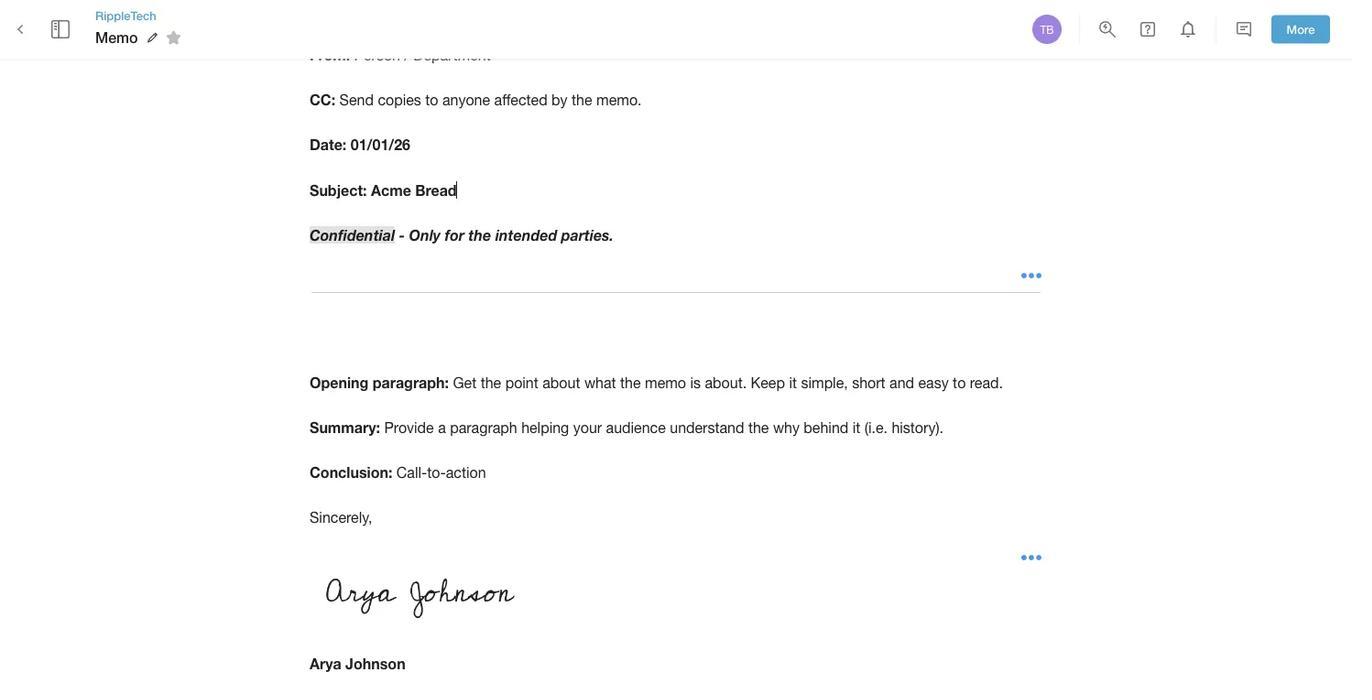 Task type: describe. For each thing, give the bounding box(es) containing it.
rippletech link
[[95, 7, 187, 24]]

summary: provide a paragraph helping your audience understand the why behind it (i.e. history).
[[310, 419, 944, 436]]

call-
[[397, 465, 427, 482]]

to inside the opening paragraph: get the point about what the memo is about. keep it simple, short and easy to read.
[[953, 374, 966, 391]]

short
[[853, 374, 886, 391]]

intended
[[496, 227, 557, 244]]

acme
[[371, 181, 411, 199]]

point
[[506, 374, 539, 391]]

johnson
[[346, 655, 406, 673]]

about
[[543, 374, 581, 391]]

subject:
[[310, 181, 367, 199]]

cc: send copies to anyone affected by the memo.
[[310, 91, 642, 108]]

the inside summary: provide a paragraph helping your audience understand the why behind it (i.e. history).
[[749, 419, 769, 436]]

person
[[354, 46, 401, 63]]

from:
[[310, 46, 350, 63]]

to inside the cc: send copies to anyone affected by the memo.
[[426, 91, 439, 108]]

memo
[[95, 29, 138, 46]]

department
[[414, 46, 491, 63]]

confidential - only for the intended parties.
[[310, 227, 614, 244]]

and
[[890, 374, 915, 391]]

for
[[445, 227, 465, 244]]

tb button
[[1030, 12, 1065, 47]]

paragraph
[[450, 419, 518, 436]]

the right for
[[469, 227, 491, 244]]

opening paragraph: get the point about what the memo is about. keep it simple, short and easy to read.
[[310, 374, 1004, 391]]

action
[[446, 465, 486, 482]]

sincerely,
[[310, 509, 373, 526]]

your
[[574, 419, 602, 436]]

opening
[[310, 374, 369, 391]]

01/01/26
[[351, 136, 411, 154]]

is
[[691, 374, 701, 391]]

arya johnson
[[310, 655, 406, 673]]

it inside summary: provide a paragraph helping your audience understand the why behind it (i.e. history).
[[853, 419, 861, 436]]

parties.
[[562, 227, 614, 244]]

bread
[[415, 181, 457, 199]]

arya
[[310, 655, 342, 673]]



Task type: vqa. For each thing, say whether or not it's contained in the screenshot.
MORE
yes



Task type: locate. For each thing, give the bounding box(es) containing it.
to right 'easy'
[[953, 374, 966, 391]]

why
[[773, 419, 800, 436]]

0 vertical spatial it
[[790, 374, 797, 391]]

read.
[[970, 374, 1004, 391]]

(i.e.
[[865, 419, 888, 436]]

tb
[[1041, 23, 1055, 36]]

it inside the opening paragraph: get the point about what the memo is about. keep it simple, short and easy to read.
[[790, 374, 797, 391]]

a
[[438, 419, 446, 436]]

more button
[[1272, 15, 1331, 43]]

the inside the cc: send copies to anyone affected by the memo.
[[572, 91, 593, 108]]

memo
[[645, 374, 687, 391]]

0 horizontal spatial to
[[426, 91, 439, 108]]

1 horizontal spatial it
[[853, 419, 861, 436]]

date:
[[310, 136, 347, 154]]

the right by at top left
[[572, 91, 593, 108]]

favorite image
[[163, 27, 185, 49]]

summary:
[[310, 419, 380, 436]]

what
[[585, 374, 616, 391]]

-
[[399, 227, 405, 244]]

audience
[[606, 419, 666, 436]]

paragraph:
[[373, 374, 449, 391]]

memo.
[[597, 91, 642, 108]]

the left why
[[749, 419, 769, 436]]

to-
[[427, 465, 446, 482]]

it
[[790, 374, 797, 391], [853, 419, 861, 436]]

history).
[[892, 419, 944, 436]]

get
[[453, 374, 477, 391]]

conclusion:
[[310, 464, 393, 482]]

0 horizontal spatial it
[[790, 374, 797, 391]]

from: person / department
[[310, 46, 491, 63]]

it right keep
[[790, 374, 797, 391]]

about.
[[705, 374, 747, 391]]

copies
[[378, 91, 421, 108]]

1 horizontal spatial to
[[953, 374, 966, 391]]

keep
[[751, 374, 785, 391]]

confidential
[[310, 227, 395, 244]]

to right "copies"
[[426, 91, 439, 108]]

simple,
[[801, 374, 848, 391]]

1 vertical spatial it
[[853, 419, 861, 436]]

the
[[572, 91, 593, 108], [469, 227, 491, 244], [481, 374, 502, 391], [621, 374, 641, 391], [749, 419, 769, 436]]

1 vertical spatial to
[[953, 374, 966, 391]]

easy
[[919, 374, 949, 391]]

date: 01/01/26
[[310, 136, 411, 154]]

the right get
[[481, 374, 502, 391]]

cc:
[[310, 91, 336, 108]]

it left (i.e.
[[853, 419, 861, 436]]

understand
[[670, 419, 745, 436]]

/
[[405, 46, 409, 63]]

more
[[1287, 22, 1316, 36]]

helping
[[522, 419, 569, 436]]

provide
[[384, 419, 434, 436]]

to
[[426, 91, 439, 108], [953, 374, 966, 391]]

0 vertical spatial to
[[426, 91, 439, 108]]

affected
[[495, 91, 548, 108]]

the right what
[[621, 374, 641, 391]]

rippletech
[[95, 8, 156, 22]]

anyone
[[443, 91, 490, 108]]

behind
[[804, 419, 849, 436]]

only
[[409, 227, 441, 244]]

conclusion: call-to-action
[[310, 464, 486, 482]]

by
[[552, 91, 568, 108]]

subject: acme bread
[[310, 181, 457, 199]]

send
[[340, 91, 374, 108]]



